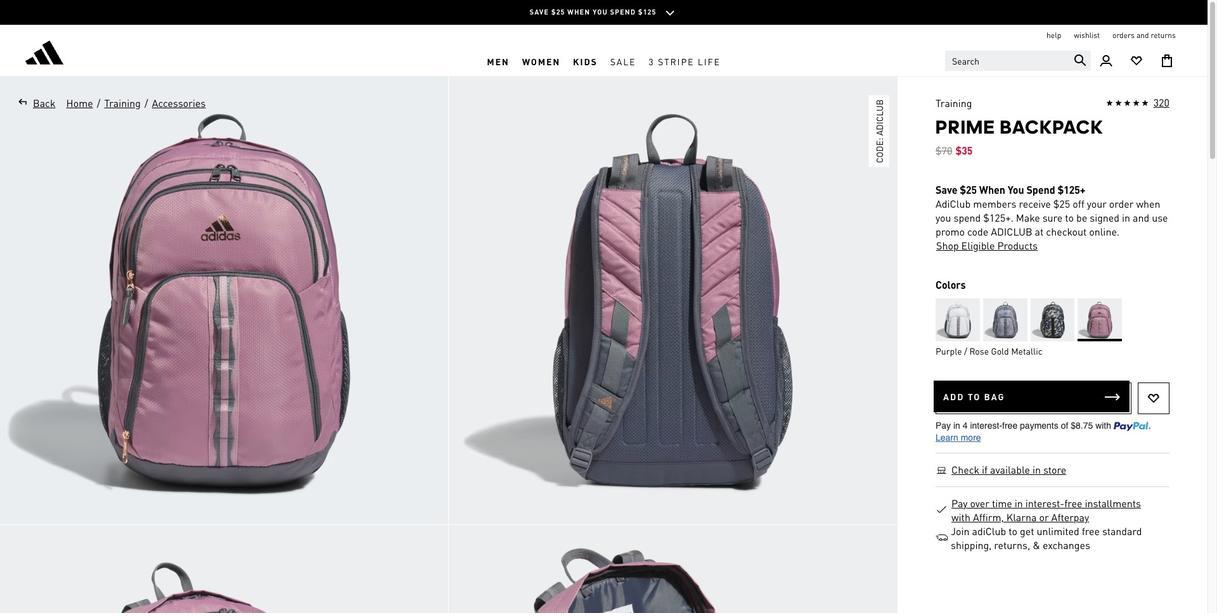 Task type: locate. For each thing, give the bounding box(es) containing it.
home / training / accessories
[[66, 96, 206, 110]]

when
[[979, 183, 1006, 197]]

to
[[1065, 211, 1074, 224], [1009, 525, 1018, 538]]

to up "returns,"
[[1009, 525, 1018, 538]]

free inside join adiclub to get unlimited free standard shipping, returns, & exchanges
[[1082, 525, 1100, 538]]

kids link
[[567, 46, 604, 76]]

1 vertical spatial to
[[1009, 525, 1018, 538]]

if
[[982, 463, 988, 477]]

/
[[97, 96, 100, 110], [145, 96, 148, 110], [964, 346, 968, 357]]

members
[[973, 197, 1017, 211]]

to inside join adiclub to get unlimited free standard shipping, returns, & exchanges
[[1009, 525, 1018, 538]]

and right orders
[[1137, 30, 1149, 40]]

to left be
[[1065, 211, 1074, 224]]

in inside the pay over time in interest-free installments with affirm, klarna or afterpay
[[1015, 497, 1023, 510]]

signed
[[1090, 211, 1120, 224]]

your
[[1087, 197, 1107, 211]]

and inside the save $25 when you spend $125+ adiclub members receive $25 off your order when you spend $125+. make sure to be signed in and use promo code adiclub at checkout online. shop eligible products
[[1133, 211, 1150, 224]]

free down afterpay
[[1082, 525, 1100, 538]]

help
[[1047, 30, 1062, 40]]

men link
[[481, 46, 516, 76]]

spend
[[954, 211, 981, 224]]

code
[[968, 225, 989, 238]]

off
[[1073, 197, 1085, 211]]

/ for home
[[97, 96, 100, 110]]

0 horizontal spatial /
[[97, 96, 100, 110]]

free up afterpay
[[1065, 497, 1083, 510]]

product color: grey / bright royal image
[[983, 299, 1028, 342]]

Search field
[[945, 51, 1091, 71]]

1 vertical spatial in
[[1033, 463, 1041, 477]]

and down the when
[[1133, 211, 1150, 224]]

0 horizontal spatial in
[[1015, 497, 1023, 510]]

adiclub
[[936, 197, 971, 211]]

0 vertical spatial to
[[1065, 211, 1074, 224]]

in down order in the right top of the page
[[1122, 211, 1131, 224]]

3
[[649, 55, 655, 67]]

$25 up sure
[[1054, 197, 1070, 211]]

in up klarna
[[1015, 497, 1023, 510]]

1 vertical spatial and
[[1133, 211, 1150, 224]]

accessories
[[152, 96, 206, 110]]

check if available in store
[[952, 463, 1067, 477]]

training right home
[[104, 96, 141, 110]]

320 button
[[1106, 96, 1170, 111]]

when
[[568, 8, 590, 16]]

adiclub up code:
[[874, 100, 885, 136]]

1 horizontal spatial adiclub
[[991, 225, 1033, 238]]

and
[[1137, 30, 1149, 40], [1133, 211, 1150, 224]]

1 horizontal spatial to
[[1065, 211, 1074, 224]]

prime backpack $70 $35
[[936, 116, 1104, 157]]

join
[[951, 525, 970, 538]]

free inside the pay over time in interest-free installments with affirm, klarna or afterpay
[[1065, 497, 1083, 510]]

in left store
[[1033, 463, 1041, 477]]

1 training from the left
[[104, 96, 141, 110]]

accessories link
[[151, 96, 206, 111]]

/ right training link
[[145, 96, 148, 110]]

adiclub inside the save $25 when you spend $125+ adiclub members receive $25 off your order when you spend $125+. make sure to be signed in and use promo code adiclub at checkout online. shop eligible products
[[991, 225, 1033, 238]]

metallic
[[1011, 346, 1043, 357]]

1 horizontal spatial /
[[145, 96, 148, 110]]

1 horizontal spatial training
[[936, 96, 972, 110]]

returns
[[1151, 30, 1176, 40]]

/ for purple
[[964, 346, 968, 357]]

backpack
[[1000, 116, 1104, 138]]

$25 up adiclub
[[960, 183, 977, 197]]

in
[[1122, 211, 1131, 224], [1033, 463, 1041, 477], [1015, 497, 1023, 510]]

sale
[[610, 55, 636, 67]]

save
[[936, 183, 958, 197]]

add
[[943, 391, 965, 403]]

/ right home
[[97, 96, 100, 110]]

women link
[[516, 46, 567, 76]]

0 horizontal spatial training
[[104, 96, 141, 110]]

training up prime
[[936, 96, 972, 110]]

installments
[[1085, 497, 1141, 510]]

klarna
[[1007, 511, 1037, 524]]

2 training from the left
[[936, 96, 972, 110]]

/ left rose at bottom
[[964, 346, 968, 357]]

check
[[952, 463, 980, 477]]

kids
[[573, 55, 598, 67]]

adiclub
[[874, 100, 885, 136], [991, 225, 1033, 238]]

2 horizontal spatial /
[[964, 346, 968, 357]]

2 horizontal spatial in
[[1122, 211, 1131, 224]]

training
[[104, 96, 141, 110], [936, 96, 972, 110]]

1 horizontal spatial in
[[1033, 463, 1041, 477]]

0 horizontal spatial to
[[1009, 525, 1018, 538]]

add to bag
[[943, 391, 1005, 403]]

purple / rose gold metallic
[[936, 346, 1043, 357]]

unlimited
[[1037, 525, 1080, 538]]

2 vertical spatial $25
[[1054, 197, 1070, 211]]

$125
[[638, 8, 657, 16]]

standard
[[1103, 525, 1142, 538]]

you
[[936, 211, 951, 224]]

save
[[530, 8, 549, 16]]

in for store
[[1033, 463, 1041, 477]]

purple
[[936, 346, 962, 357]]

0 horizontal spatial $25
[[551, 8, 565, 16]]

adiclub
[[972, 525, 1006, 538]]

0 horizontal spatial adiclub
[[874, 100, 885, 136]]

$25 for save
[[551, 8, 565, 16]]

1 vertical spatial adiclub
[[991, 225, 1033, 238]]

join adiclub to get unlimited free standard shipping, returns, & exchanges
[[951, 525, 1142, 552]]

$25
[[551, 8, 565, 16], [960, 183, 977, 197], [1054, 197, 1070, 211]]

1 horizontal spatial $25
[[960, 183, 977, 197]]

1 vertical spatial $25
[[960, 183, 977, 197]]

1 vertical spatial free
[[1082, 525, 1100, 538]]

0 vertical spatial free
[[1065, 497, 1083, 510]]

you
[[1008, 183, 1024, 197]]

at
[[1035, 225, 1044, 238]]

online.
[[1089, 225, 1120, 238]]

free
[[1065, 497, 1083, 510], [1082, 525, 1100, 538]]

0 vertical spatial $25
[[551, 8, 565, 16]]

2 vertical spatial in
[[1015, 497, 1023, 510]]

orders
[[1113, 30, 1135, 40]]

purple prime backpack image
[[0, 77, 448, 525], [449, 77, 897, 525], [0, 526, 448, 614], [449, 526, 897, 614]]

stripe
[[658, 55, 695, 67]]

$25 right save
[[551, 8, 565, 16]]

adiclub up the products
[[991, 225, 1033, 238]]

pay over time in interest-free installments with affirm, klarna or afterpay link
[[951, 497, 1162, 525]]

0 vertical spatial in
[[1122, 211, 1131, 224]]

interest-
[[1026, 497, 1065, 510]]

or
[[1039, 511, 1049, 524]]

in inside button
[[1033, 463, 1041, 477]]

product color: purple / rose gold metallic image
[[1078, 299, 1122, 342]]

bag
[[984, 391, 1005, 403]]



Task type: vqa. For each thing, say whether or not it's contained in the screenshot.
unlimited
yes



Task type: describe. For each thing, give the bounding box(es) containing it.
$125+
[[1058, 183, 1086, 197]]

afterpay
[[1052, 511, 1089, 524]]

with
[[952, 511, 971, 524]]

code: adiclub
[[874, 100, 885, 163]]

product color: white / orchid / semi flash green image
[[936, 299, 980, 342]]

to inside the save $25 when you spend $125+ adiclub members receive $25 off your order when you spend $125+. make sure to be signed in and use promo code adiclub at checkout online. shop eligible products
[[1065, 211, 1074, 224]]

save $25 when you spend $125
[[530, 8, 657, 16]]

life
[[698, 55, 721, 67]]

use
[[1152, 211, 1168, 224]]

back
[[33, 96, 55, 110]]

$25 for save
[[960, 183, 977, 197]]

pay over time in interest-free installments with affirm, klarna or afterpay
[[952, 497, 1141, 524]]

add to bag button
[[934, 381, 1130, 413]]

get
[[1020, 525, 1034, 538]]

shop eligible products link
[[936, 239, 1039, 253]]

320
[[1154, 96, 1170, 109]]

3 stripe life link
[[643, 46, 727, 76]]

0 vertical spatial adiclub
[[874, 100, 885, 136]]

0 vertical spatial and
[[1137, 30, 1149, 40]]

eligible
[[962, 239, 995, 252]]

orders and returns link
[[1113, 30, 1176, 41]]

returns,
[[994, 539, 1030, 552]]

spend
[[1027, 183, 1056, 197]]

code:
[[874, 138, 885, 163]]

you
[[593, 8, 608, 16]]

save $25 when you spend $125+ adiclub members receive $25 off your order when you spend $125+. make sure to be signed in and use promo code adiclub at checkout online. shop eligible products
[[936, 183, 1168, 252]]

help link
[[1047, 30, 1062, 41]]

training link
[[104, 96, 141, 111]]

sure
[[1043, 211, 1063, 224]]

main navigation element
[[289, 46, 919, 76]]

2 horizontal spatial $25
[[1054, 197, 1070, 211]]

$35
[[956, 144, 973, 157]]

women
[[522, 55, 561, 67]]

rose
[[970, 346, 989, 357]]

spend
[[610, 8, 636, 16]]

free for unlimited
[[1082, 525, 1100, 538]]

shop
[[936, 239, 959, 252]]

$70
[[936, 144, 953, 157]]

&
[[1033, 539, 1041, 552]]

checkout
[[1046, 225, 1087, 238]]

free for interest-
[[1065, 497, 1083, 510]]

wishlist link
[[1074, 30, 1100, 41]]

gold
[[991, 346, 1009, 357]]

shipping,
[[951, 539, 992, 552]]

store
[[1044, 463, 1067, 477]]

make
[[1016, 211, 1040, 224]]

3 stripe life
[[649, 55, 721, 67]]

order
[[1109, 197, 1134, 211]]

orders and returns
[[1113, 30, 1176, 40]]

pay
[[952, 497, 968, 510]]

time
[[992, 497, 1012, 510]]

men
[[487, 55, 510, 67]]

back link
[[13, 96, 56, 111]]

promo
[[936, 225, 965, 238]]

available
[[990, 463, 1030, 477]]

product color: multicolor / black image
[[1031, 299, 1075, 342]]

over
[[970, 497, 990, 510]]

home
[[66, 96, 93, 110]]

in inside the save $25 when you spend $125+ adiclub members receive $25 off your order when you spend $125+. make sure to be signed in and use promo code adiclub at checkout online. shop eligible products
[[1122, 211, 1131, 224]]

affirm,
[[973, 511, 1004, 524]]

be
[[1077, 211, 1088, 224]]

in for interest-
[[1015, 497, 1023, 510]]

home link
[[66, 96, 94, 111]]

prime
[[936, 116, 996, 138]]

when
[[1137, 197, 1161, 211]]

$125+.
[[984, 211, 1014, 224]]

exchanges
[[1043, 539, 1090, 552]]

sale link
[[604, 46, 643, 76]]

to
[[968, 391, 981, 403]]

receive
[[1019, 197, 1051, 211]]

wishlist
[[1074, 30, 1100, 40]]



